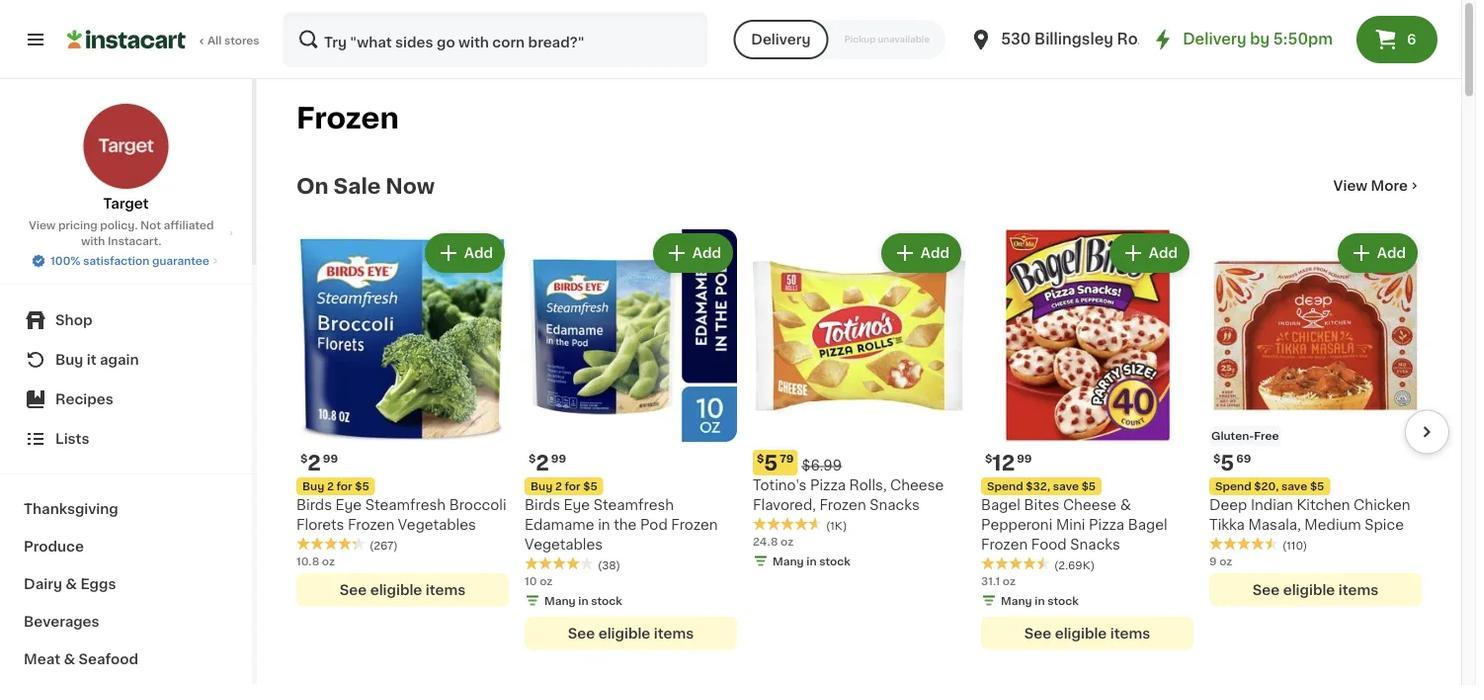 Task type: describe. For each thing, give the bounding box(es) containing it.
24.8 oz
[[753, 536, 794, 547]]

spend for 12
[[988, 481, 1024, 492]]

meat & seafood
[[24, 652, 138, 666]]

add for birds eye steamfresh edamame in the pod frozen vegetables
[[693, 246, 722, 260]]

pod
[[641, 518, 668, 532]]

(38)
[[598, 559, 621, 570]]

dairy
[[24, 577, 62, 591]]

eggs
[[80, 577, 116, 591]]

$20,
[[1255, 481, 1279, 492]]

vegetables inside birds eye steamfresh broccoli florets frozen vegetables
[[398, 518, 476, 532]]

delivery by 5:50pm link
[[1152, 28, 1333, 51]]

produce link
[[12, 528, 240, 565]]

spend $32, save $5
[[988, 481, 1096, 492]]

$ for deep indian kitchen chicken tikka masala, medium spice
[[1214, 453, 1221, 464]]

indian
[[1251, 498, 1294, 512]]

rolls,
[[850, 478, 887, 492]]

instacart.
[[108, 236, 162, 247]]

items for vegetables
[[426, 583, 466, 597]]

delivery for delivery
[[752, 33, 811, 46]]

oz for birds eye steamfresh broccoli florets frozen vegetables
[[322, 556, 335, 566]]

$ 12 99
[[986, 452, 1033, 473]]

69
[[1237, 453, 1252, 464]]

on sale now link
[[297, 174, 435, 198]]

buy it again
[[55, 353, 139, 367]]

spend $20, save $5
[[1216, 481, 1325, 492]]

see eligible items for vegetables
[[340, 583, 466, 597]]

steamfresh for vegetables
[[365, 498, 446, 512]]

beverages
[[24, 615, 99, 629]]

affiliated
[[164, 220, 214, 231]]

oz for birds eye steamfresh edamame in the pod frozen vegetables
[[540, 575, 553, 586]]

buy for birds eye steamfresh broccoli florets frozen vegetables
[[302, 481, 325, 492]]

all
[[208, 35, 222, 46]]

bagel bites cheese & pepperoni mini pizza bagel frozen food snacks
[[982, 498, 1168, 552]]

add for bagel bites cheese & pepperoni mini pizza bagel frozen food snacks
[[1149, 246, 1178, 260]]

add for birds eye steamfresh broccoli florets frozen vegetables
[[464, 246, 493, 260]]

add button for birds eye steamfresh broccoli florets frozen vegetables
[[427, 235, 503, 271]]

$5 for masala,
[[1311, 481, 1325, 492]]

eligible for frozen
[[370, 583, 422, 597]]

many in stock for 2
[[545, 595, 623, 606]]

vegetables inside the birds eye steamfresh edamame in the pod frozen vegetables
[[525, 538, 603, 552]]

dairy & eggs link
[[12, 565, 240, 603]]

free
[[1255, 430, 1280, 441]]

10.8 oz
[[297, 556, 335, 566]]

pizza inside bagel bites cheese & pepperoni mini pizza bagel frozen food snacks
[[1089, 518, 1125, 532]]

item carousel region
[[269, 221, 1450, 662]]

530
[[1002, 32, 1031, 46]]

& inside bagel bites cheese & pepperoni mini pizza bagel frozen food snacks
[[1121, 498, 1132, 512]]

birds for birds eye steamfresh broccoli florets frozen vegetables
[[297, 498, 332, 512]]

sale
[[334, 175, 381, 196]]

9 oz
[[1210, 556, 1233, 566]]

pricing
[[58, 220, 97, 231]]

3 add from the left
[[921, 246, 950, 260]]

5 for $ 5 69
[[1221, 452, 1235, 473]]

buy 2 for $5 for florets
[[302, 481, 369, 492]]

buy it again link
[[12, 340, 240, 380]]

save for 12
[[1053, 481, 1079, 492]]

see eligible items for pod
[[568, 626, 694, 640]]

tikka
[[1210, 518, 1245, 532]]

product group containing 12
[[982, 229, 1194, 650]]

1 vertical spatial bagel
[[1129, 518, 1168, 532]]

not
[[140, 220, 161, 231]]

billingsley
[[1035, 32, 1114, 46]]

target logo image
[[83, 103, 170, 190]]

it
[[87, 353, 97, 367]]

6
[[1408, 33, 1417, 46]]

Search field
[[285, 14, 706, 65]]

cheese inside "$ 5 79 $6.99 totino's pizza rolls, cheese flavored, frozen snacks"
[[891, 478, 944, 492]]

medium
[[1305, 518, 1362, 532]]

79
[[780, 453, 794, 464]]

oz for totino's pizza rolls, cheese flavored, frozen snacks
[[781, 536, 794, 547]]

(1k)
[[826, 520, 848, 531]]

bites
[[1025, 498, 1060, 512]]

6 button
[[1357, 16, 1438, 63]]

$ 2 99 for birds eye steamfresh edamame in the pod frozen vegetables
[[529, 452, 567, 473]]

add for deep indian kitchen chicken tikka masala, medium spice
[[1378, 246, 1407, 260]]

birds eye steamfresh broccoli florets frozen vegetables
[[297, 498, 507, 532]]

(267)
[[370, 540, 398, 551]]

99 for birds eye steamfresh edamame in the pod frozen vegetables
[[551, 453, 567, 464]]

all stores
[[208, 35, 260, 46]]

items for pizza
[[1111, 626, 1151, 640]]

see eligible items for pizza
[[1025, 626, 1151, 640]]

eligible for masala,
[[1284, 583, 1336, 597]]

target link
[[83, 103, 170, 214]]

service type group
[[734, 20, 946, 59]]

add button for deep indian kitchen chicken tikka masala, medium spice
[[1340, 235, 1417, 271]]

guarantee
[[152, 256, 209, 266]]

(2.69k)
[[1055, 559, 1095, 570]]

delivery for delivery by 5:50pm
[[1183, 32, 1247, 46]]

$32,
[[1026, 481, 1051, 492]]

now
[[386, 175, 435, 196]]

$5 for the
[[583, 481, 598, 492]]

chicken
[[1354, 498, 1411, 512]]

in for 12
[[1035, 595, 1045, 606]]

thanksgiving
[[24, 502, 118, 516]]

frozen up sale
[[297, 104, 399, 132]]

530 billingsley road
[[1002, 32, 1158, 46]]

add button for bagel bites cheese & pepperoni mini pizza bagel frozen food snacks
[[1112, 235, 1188, 271]]

recipes link
[[12, 380, 240, 419]]

on sale now
[[297, 175, 435, 196]]

many for 2
[[545, 595, 576, 606]]

on
[[297, 175, 329, 196]]

100% satisfaction guarantee
[[51, 256, 209, 266]]

dairy & eggs
[[24, 577, 116, 591]]

view more
[[1334, 179, 1409, 193]]

99 for bagel bites cheese & pepperoni mini pizza bagel frozen food snacks
[[1017, 453, 1033, 464]]

for for in
[[565, 481, 581, 492]]

0 vertical spatial bagel
[[982, 498, 1021, 512]]

5:50pm
[[1274, 32, 1333, 46]]

31.1 oz
[[982, 575, 1016, 586]]

10.8
[[297, 556, 319, 566]]

add button for birds eye steamfresh edamame in the pod frozen vegetables
[[655, 235, 731, 271]]

deep indian kitchen chicken tikka masala, medium spice
[[1210, 498, 1411, 532]]

the
[[614, 518, 637, 532]]

gluten-free
[[1212, 430, 1280, 441]]

$ 5 79 $6.99 totino's pizza rolls, cheese flavored, frozen snacks
[[753, 452, 944, 512]]

24.8
[[753, 536, 778, 547]]

eye for in
[[564, 498, 590, 512]]

100%
[[51, 256, 81, 266]]

snacks for bites
[[1071, 538, 1121, 552]]

in for 2
[[579, 595, 589, 606]]

meat
[[24, 652, 60, 666]]

birds eye steamfresh edamame in the pod frozen vegetables
[[525, 498, 718, 552]]



Task type: vqa. For each thing, say whether or not it's contained in the screenshot.
Usb
no



Task type: locate. For each thing, give the bounding box(es) containing it.
steamfresh for pod
[[594, 498, 674, 512]]

produce
[[24, 540, 84, 554]]

see eligible items down "(267)"
[[340, 583, 466, 597]]

5 add from the left
[[1378, 246, 1407, 260]]

1 horizontal spatial stock
[[820, 556, 851, 566]]

more
[[1372, 179, 1409, 193]]

steamfresh up the
[[594, 498, 674, 512]]

1 add button from the left
[[427, 235, 503, 271]]

frozen down pepperoni
[[982, 538, 1028, 552]]

see eligible items
[[340, 583, 466, 597], [1253, 583, 1379, 597], [568, 626, 694, 640], [1025, 626, 1151, 640]]

all stores link
[[67, 12, 261, 67]]

oz right 31.1
[[1003, 575, 1016, 586]]

$ left 79
[[757, 453, 764, 464]]

policy.
[[100, 220, 138, 231]]

2 $ 2 99 from the left
[[529, 452, 567, 473]]

1 horizontal spatial steamfresh
[[594, 498, 674, 512]]

eye up the florets
[[336, 498, 362, 512]]

many down "10 oz"
[[545, 595, 576, 606]]

2 for from the left
[[565, 481, 581, 492]]

oz right 24.8
[[781, 536, 794, 547]]

2 horizontal spatial 99
[[1017, 453, 1033, 464]]

$ up the 'spend $32, save $5'
[[986, 453, 993, 464]]

2 horizontal spatial many in stock
[[1001, 595, 1079, 606]]

product group
[[297, 229, 509, 606], [525, 229, 737, 650], [753, 229, 966, 573], [982, 229, 1194, 650], [1210, 229, 1422, 606]]

add button
[[427, 235, 503, 271], [655, 235, 731, 271], [883, 235, 960, 271], [1112, 235, 1188, 271], [1340, 235, 1417, 271]]

lists
[[55, 432, 89, 446]]

0 horizontal spatial 5
[[764, 452, 778, 473]]

1 for from the left
[[337, 481, 352, 492]]

2 99 from the left
[[551, 453, 567, 464]]

frozen inside birds eye steamfresh broccoli florets frozen vegetables
[[348, 518, 395, 532]]

1 vertical spatial vegetables
[[525, 538, 603, 552]]

& right 'bites'
[[1121, 498, 1132, 512]]

satisfaction
[[83, 256, 150, 266]]

3 $ from the left
[[757, 453, 764, 464]]

None search field
[[283, 12, 708, 67]]

4 product group from the left
[[982, 229, 1194, 650]]

buy up edamame
[[531, 481, 553, 492]]

snacks up (2.69k)
[[1071, 538, 1121, 552]]

frozen right the pod
[[671, 518, 718, 532]]

1 horizontal spatial save
[[1282, 481, 1308, 492]]

1 horizontal spatial many in stock
[[773, 556, 851, 566]]

1 $ from the left
[[301, 453, 308, 464]]

frozen
[[297, 104, 399, 132], [820, 498, 867, 512], [348, 518, 395, 532], [671, 518, 718, 532], [982, 538, 1028, 552]]

2 add button from the left
[[655, 235, 731, 271]]

0 horizontal spatial for
[[337, 481, 352, 492]]

0 horizontal spatial pizza
[[810, 478, 846, 492]]

see eligible items button down (110)
[[1210, 573, 1422, 606]]

0 horizontal spatial vegetables
[[398, 518, 476, 532]]

4 add button from the left
[[1112, 235, 1188, 271]]

& right meat on the left bottom
[[64, 652, 75, 666]]

cheese up mini
[[1064, 498, 1117, 512]]

1 horizontal spatial bagel
[[1129, 518, 1168, 532]]

stores
[[224, 35, 260, 46]]

$ 2 99 for birds eye steamfresh broccoli florets frozen vegetables
[[301, 452, 338, 473]]

for
[[337, 481, 352, 492], [565, 481, 581, 492]]

target
[[103, 197, 149, 211]]

1 add from the left
[[464, 246, 493, 260]]

0 horizontal spatial view
[[29, 220, 56, 231]]

0 vertical spatial &
[[1121, 498, 1132, 512]]

buy up the florets
[[302, 481, 325, 492]]

delivery by 5:50pm
[[1183, 32, 1333, 46]]

oz for deep indian kitchen chicken tikka masala, medium spice
[[1220, 556, 1233, 566]]

99 up edamame
[[551, 453, 567, 464]]

pizza right mini
[[1089, 518, 1125, 532]]

0 horizontal spatial 99
[[323, 453, 338, 464]]

mini
[[1057, 518, 1086, 532]]

1 $ 2 99 from the left
[[301, 452, 338, 473]]

many in stock for 12
[[1001, 595, 1079, 606]]

2 buy 2 for $5 from the left
[[531, 481, 598, 492]]

1 vertical spatial &
[[66, 577, 77, 591]]

in down food
[[1035, 595, 1045, 606]]

see eligible items button down (2.69k)
[[982, 616, 1194, 650]]

0 vertical spatial pizza
[[810, 478, 846, 492]]

for for florets
[[337, 481, 352, 492]]

$5 for mini
[[1082, 481, 1096, 492]]

birds inside birds eye steamfresh broccoli florets frozen vegetables
[[297, 498, 332, 512]]

2 horizontal spatial stock
[[1048, 595, 1079, 606]]

0 vertical spatial cheese
[[891, 478, 944, 492]]

many for 12
[[1001, 595, 1033, 606]]

snacks
[[870, 498, 920, 512], [1071, 538, 1121, 552]]

eye inside the birds eye steamfresh edamame in the pod frozen vegetables
[[564, 498, 590, 512]]

snacks down rolls,
[[870, 498, 920, 512]]

buy for birds eye steamfresh edamame in the pod frozen vegetables
[[531, 481, 553, 492]]

1 vertical spatial cheese
[[1064, 498, 1117, 512]]

eye inside birds eye steamfresh broccoli florets frozen vegetables
[[336, 498, 362, 512]]

items for pod
[[654, 626, 694, 640]]

1 birds from the left
[[297, 498, 332, 512]]

eligible down (2.69k)
[[1055, 626, 1107, 640]]

1 horizontal spatial buy 2 for $5
[[531, 481, 598, 492]]

lists link
[[12, 419, 240, 459]]

1 horizontal spatial view
[[1334, 179, 1368, 193]]

0 vertical spatial vegetables
[[398, 518, 476, 532]]

1 horizontal spatial cheese
[[1064, 498, 1117, 512]]

0 horizontal spatial eye
[[336, 498, 362, 512]]

$ for bagel bites cheese & pepperoni mini pizza bagel frozen food snacks
[[986, 453, 993, 464]]

4 $5 from the left
[[1311, 481, 1325, 492]]

1 horizontal spatial vegetables
[[525, 538, 603, 552]]

5
[[764, 452, 778, 473], [1221, 452, 1235, 473]]

view inside view pricing policy. not affiliated with instacart.
[[29, 220, 56, 231]]

eligible down (38)
[[599, 626, 651, 640]]

vegetables down edamame
[[525, 538, 603, 552]]

1 vertical spatial pizza
[[1089, 518, 1125, 532]]

$ inside "$ 5 79 $6.99 totino's pizza rolls, cheese flavored, frozen snacks"
[[757, 453, 764, 464]]

eye up edamame
[[564, 498, 590, 512]]

snacks for 5
[[870, 498, 920, 512]]

$6.99
[[802, 459, 842, 473]]

0 horizontal spatial save
[[1053, 481, 1079, 492]]

gluten-
[[1212, 430, 1255, 441]]

cheese right rolls,
[[891, 478, 944, 492]]

shop
[[55, 313, 92, 327]]

99
[[323, 453, 338, 464], [551, 453, 567, 464], [1017, 453, 1033, 464]]

deep
[[1210, 498, 1248, 512]]

snacks inside "$ 5 79 $6.99 totino's pizza rolls, cheese flavored, frozen snacks"
[[870, 498, 920, 512]]

see eligible items button down (38)
[[525, 616, 737, 650]]

31.1
[[982, 575, 1000, 586]]

stock for 2
[[591, 595, 623, 606]]

1 vertical spatial view
[[29, 220, 56, 231]]

1 horizontal spatial 5
[[1221, 452, 1235, 473]]

buy 2 for $5 up the florets
[[302, 481, 369, 492]]

$ left the 69 at the bottom right of page
[[1214, 453, 1221, 464]]

1 99 from the left
[[323, 453, 338, 464]]

1 horizontal spatial snacks
[[1071, 538, 1121, 552]]

view pricing policy. not affiliated with instacart.
[[29, 220, 214, 247]]

save for 5
[[1282, 481, 1308, 492]]

eligible down "(267)"
[[370, 583, 422, 597]]

see eligible items down (110)
[[1253, 583, 1379, 597]]

$5 up birds eye steamfresh broccoli florets frozen vegetables
[[355, 481, 369, 492]]

$ up the florets
[[301, 453, 308, 464]]

2 add from the left
[[693, 246, 722, 260]]

10
[[525, 575, 537, 586]]

2 vertical spatial &
[[64, 652, 75, 666]]

0 horizontal spatial many
[[545, 595, 576, 606]]

in down edamame
[[579, 595, 589, 606]]

oz right 9 at bottom right
[[1220, 556, 1233, 566]]

1 horizontal spatial 99
[[551, 453, 567, 464]]

frozen up "(267)"
[[348, 518, 395, 532]]

add
[[464, 246, 493, 260], [693, 246, 722, 260], [921, 246, 950, 260], [1149, 246, 1178, 260], [1378, 246, 1407, 260]]

in for 5
[[807, 556, 817, 566]]

delivery
[[1183, 32, 1247, 46], [752, 33, 811, 46]]

2 steamfresh from the left
[[594, 498, 674, 512]]

view more link
[[1334, 176, 1422, 196]]

for up the florets
[[337, 481, 352, 492]]

buy inside buy it again link
[[55, 353, 83, 367]]

9
[[1210, 556, 1217, 566]]

road
[[1118, 32, 1158, 46]]

eligible for mini
[[1055, 626, 1107, 640]]

99 for birds eye steamfresh broccoli florets frozen vegetables
[[323, 453, 338, 464]]

$ inside "$ 12 99"
[[986, 453, 993, 464]]

0 horizontal spatial buy 2 for $5
[[302, 481, 369, 492]]

0 horizontal spatial spend
[[988, 481, 1024, 492]]

in down flavored,
[[807, 556, 817, 566]]

see for tikka
[[1253, 583, 1280, 597]]

florets
[[297, 518, 344, 532]]

1 spend from the left
[[988, 481, 1024, 492]]

see eligible items button for pod
[[525, 616, 737, 650]]

see eligible items button down "(267)"
[[297, 573, 509, 606]]

see eligible items button
[[297, 573, 509, 606], [1210, 573, 1422, 606], [525, 616, 737, 650], [982, 616, 1194, 650]]

1 horizontal spatial spend
[[1216, 481, 1252, 492]]

frozen inside the birds eye steamfresh edamame in the pod frozen vegetables
[[671, 518, 718, 532]]

& for seafood
[[64, 652, 75, 666]]

many in stock down 31.1 oz
[[1001, 595, 1079, 606]]

delivery inside "link"
[[1183, 32, 1247, 46]]

oz for bagel bites cheese & pepperoni mini pizza bagel frozen food snacks
[[1003, 575, 1016, 586]]

vegetables
[[398, 518, 476, 532], [525, 538, 603, 552]]

items
[[426, 583, 466, 597], [1339, 583, 1379, 597], [654, 626, 694, 640], [1111, 626, 1151, 640]]

$ 2 99 up edamame
[[529, 452, 567, 473]]

0 horizontal spatial steamfresh
[[365, 498, 446, 512]]

bagel right mini
[[1129, 518, 1168, 532]]

see eligible items button for vegetables
[[297, 573, 509, 606]]

view left more
[[1334, 179, 1368, 193]]

birds up the florets
[[297, 498, 332, 512]]

many
[[773, 556, 804, 566], [545, 595, 576, 606], [1001, 595, 1033, 606]]

5 left 79
[[764, 452, 778, 473]]

bagel
[[982, 498, 1021, 512], [1129, 518, 1168, 532]]

totino's
[[753, 478, 807, 492]]

$5 up bagel bites cheese & pepperoni mini pizza bagel frozen food snacks
[[1082, 481, 1096, 492]]

see eligible items button for medium
[[1210, 573, 1422, 606]]

see eligible items down (38)
[[568, 626, 694, 640]]

0 horizontal spatial many in stock
[[545, 595, 623, 606]]

save
[[1053, 481, 1079, 492], [1282, 481, 1308, 492]]

see for florets
[[340, 583, 367, 597]]

0 horizontal spatial birds
[[297, 498, 332, 512]]

buy 2 for $5 for in
[[531, 481, 598, 492]]

stock for 12
[[1048, 595, 1079, 606]]

oz right 10
[[540, 575, 553, 586]]

delivery button
[[734, 20, 829, 59]]

1 eye from the left
[[336, 498, 362, 512]]

99 inside "$ 12 99"
[[1017, 453, 1033, 464]]

stock for 5
[[820, 556, 851, 566]]

spend for 5
[[1216, 481, 1252, 492]]

$ for birds eye steamfresh edamame in the pod frozen vegetables
[[529, 453, 536, 464]]

stock down (2.69k)
[[1048, 595, 1079, 606]]

1 horizontal spatial for
[[565, 481, 581, 492]]

meat & seafood link
[[12, 641, 240, 678]]

4 add from the left
[[1149, 246, 1178, 260]]

bagel up pepperoni
[[982, 498, 1021, 512]]

view for view pricing policy. not affiliated with instacart.
[[29, 220, 56, 231]]

& left eggs
[[66, 577, 77, 591]]

see eligible items for medium
[[1253, 583, 1379, 597]]

1 vertical spatial snacks
[[1071, 538, 1121, 552]]

spice
[[1365, 518, 1405, 532]]

seafood
[[79, 652, 138, 666]]

pizza inside "$ 5 79 $6.99 totino's pizza rolls, cheese flavored, frozen snacks"
[[810, 478, 846, 492]]

$5 up edamame
[[583, 481, 598, 492]]

save right the $20,
[[1282, 481, 1308, 492]]

many down 24.8 oz
[[773, 556, 804, 566]]

see for in
[[568, 626, 595, 640]]

buy left it
[[55, 353, 83, 367]]

5 $ from the left
[[1214, 453, 1221, 464]]

vegetables down broccoli
[[398, 518, 476, 532]]

2 $5 from the left
[[583, 481, 598, 492]]

5 add button from the left
[[1340, 235, 1417, 271]]

2 product group from the left
[[525, 229, 737, 650]]

5 left the 69 at the bottom right of page
[[1221, 452, 1235, 473]]

0 horizontal spatial snacks
[[870, 498, 920, 512]]

snacks inside bagel bites cheese & pepperoni mini pizza bagel frozen food snacks
[[1071, 538, 1121, 552]]

view for view more
[[1334, 179, 1368, 193]]

in
[[598, 518, 610, 532], [807, 556, 817, 566], [579, 595, 589, 606], [1035, 595, 1045, 606]]

delivery inside "button"
[[752, 33, 811, 46]]

530 billingsley road button
[[970, 12, 1158, 67]]

5 product group from the left
[[1210, 229, 1422, 606]]

5 inside "$ 5 79 $6.99 totino's pizza rolls, cheese flavored, frozen snacks"
[[764, 452, 778, 473]]

99 right 12
[[1017, 453, 1033, 464]]

0 horizontal spatial buy
[[55, 353, 83, 367]]

steamfresh inside birds eye steamfresh broccoli florets frozen vegetables
[[365, 498, 446, 512]]

(110)
[[1283, 540, 1308, 551]]

$5.79 original price: $6.99 element
[[753, 450, 966, 475]]

cheese inside bagel bites cheese & pepperoni mini pizza bagel frozen food snacks
[[1064, 498, 1117, 512]]

1 horizontal spatial $ 2 99
[[529, 452, 567, 473]]

0 vertical spatial snacks
[[870, 498, 920, 512]]

again
[[100, 353, 139, 367]]

steamfresh up "(267)"
[[365, 498, 446, 512]]

& for eggs
[[66, 577, 77, 591]]

birds up edamame
[[525, 498, 560, 512]]

2 eye from the left
[[564, 498, 590, 512]]

0 horizontal spatial delivery
[[752, 33, 811, 46]]

1 horizontal spatial birds
[[525, 498, 560, 512]]

oz right 10.8
[[322, 556, 335, 566]]

edamame
[[525, 518, 595, 532]]

broccoli
[[449, 498, 507, 512]]

3 99 from the left
[[1017, 453, 1033, 464]]

1 horizontal spatial buy
[[302, 481, 325, 492]]

items for medium
[[1339, 583, 1379, 597]]

1 $5 from the left
[[355, 481, 369, 492]]

99 up the florets
[[323, 453, 338, 464]]

$ inside $ 5 69
[[1214, 453, 1221, 464]]

2 $ from the left
[[529, 453, 536, 464]]

1 horizontal spatial eye
[[564, 498, 590, 512]]

$5
[[355, 481, 369, 492], [583, 481, 598, 492], [1082, 481, 1096, 492], [1311, 481, 1325, 492]]

eligible down (110)
[[1284, 583, 1336, 597]]

for up edamame
[[565, 481, 581, 492]]

pizza
[[810, 478, 846, 492], [1089, 518, 1125, 532]]

see for pepperoni
[[1025, 626, 1052, 640]]

0 horizontal spatial cheese
[[891, 478, 944, 492]]

2 horizontal spatial many
[[1001, 595, 1033, 606]]

with
[[81, 236, 105, 247]]

instacart logo image
[[67, 28, 186, 51]]

eye for florets
[[336, 498, 362, 512]]

$ up edamame
[[529, 453, 536, 464]]

recipes
[[55, 392, 113, 406]]

spend up deep at bottom
[[1216, 481, 1252, 492]]

1 5 from the left
[[764, 452, 778, 473]]

5 for $ 5 79 $6.99 totino's pizza rolls, cheese flavored, frozen snacks
[[764, 452, 778, 473]]

flavored,
[[753, 498, 816, 512]]

birds for birds eye steamfresh edamame in the pod frozen vegetables
[[525, 498, 560, 512]]

2 save from the left
[[1282, 481, 1308, 492]]

kitchen
[[1297, 498, 1351, 512]]

view pricing policy. not affiliated with instacart. link
[[16, 217, 236, 249]]

steamfresh
[[365, 498, 446, 512], [594, 498, 674, 512]]

pizza down $6.99
[[810, 478, 846, 492]]

$5 for frozen
[[355, 481, 369, 492]]

spend down 12
[[988, 481, 1024, 492]]

many down 31.1 oz
[[1001, 595, 1033, 606]]

many in stock down (38)
[[545, 595, 623, 606]]

see eligible items button for pizza
[[982, 616, 1194, 650]]

eligible for the
[[599, 626, 651, 640]]

masala,
[[1249, 518, 1302, 532]]

2 birds from the left
[[525, 498, 560, 512]]

4 $ from the left
[[986, 453, 993, 464]]

2 5 from the left
[[1221, 452, 1235, 473]]

view left pricing
[[29, 220, 56, 231]]

frozen up (1k)
[[820, 498, 867, 512]]

3 add button from the left
[[883, 235, 960, 271]]

buy
[[55, 353, 83, 367], [302, 481, 325, 492], [531, 481, 553, 492]]

$ 5 69
[[1214, 452, 1252, 473]]

0 vertical spatial view
[[1334, 179, 1368, 193]]

$ 2 99 up the florets
[[301, 452, 338, 473]]

$ for birds eye steamfresh broccoli florets frozen vegetables
[[301, 453, 308, 464]]

in left the
[[598, 518, 610, 532]]

2 horizontal spatial buy
[[531, 481, 553, 492]]

1 horizontal spatial pizza
[[1089, 518, 1125, 532]]

save right $32,
[[1053, 481, 1079, 492]]

1 buy 2 for $5 from the left
[[302, 481, 369, 492]]

1 horizontal spatial many
[[773, 556, 804, 566]]

3 $5 from the left
[[1082, 481, 1096, 492]]

0 horizontal spatial $ 2 99
[[301, 452, 338, 473]]

0 horizontal spatial stock
[[591, 595, 623, 606]]

100% satisfaction guarantee button
[[31, 249, 221, 269]]

see eligible items down (2.69k)
[[1025, 626, 1151, 640]]

$5 up "kitchen"
[[1311, 481, 1325, 492]]

0 horizontal spatial bagel
[[982, 498, 1021, 512]]

frozen inside "$ 5 79 $6.99 totino's pizza rolls, cheese flavored, frozen snacks"
[[820, 498, 867, 512]]

thanksgiving link
[[12, 490, 240, 528]]

stock down (1k)
[[820, 556, 851, 566]]

many in stock down 24.8 oz
[[773, 556, 851, 566]]

buy 2 for $5 up edamame
[[531, 481, 598, 492]]

2 spend from the left
[[1216, 481, 1252, 492]]

3 product group from the left
[[753, 229, 966, 573]]

steamfresh inside the birds eye steamfresh edamame in the pod frozen vegetables
[[594, 498, 674, 512]]

many for 5
[[773, 556, 804, 566]]

in inside the birds eye steamfresh edamame in the pod frozen vegetables
[[598, 518, 610, 532]]

stock down (38)
[[591, 595, 623, 606]]

1 horizontal spatial delivery
[[1183, 32, 1247, 46]]

birds inside the birds eye steamfresh edamame in the pod frozen vegetables
[[525, 498, 560, 512]]

1 product group from the left
[[297, 229, 509, 606]]

1 save from the left
[[1053, 481, 1079, 492]]

1 steamfresh from the left
[[365, 498, 446, 512]]

&
[[1121, 498, 1132, 512], [66, 577, 77, 591], [64, 652, 75, 666]]

many in stock for 5
[[773, 556, 851, 566]]

frozen inside bagel bites cheese & pepperoni mini pizza bagel frozen food snacks
[[982, 538, 1028, 552]]



